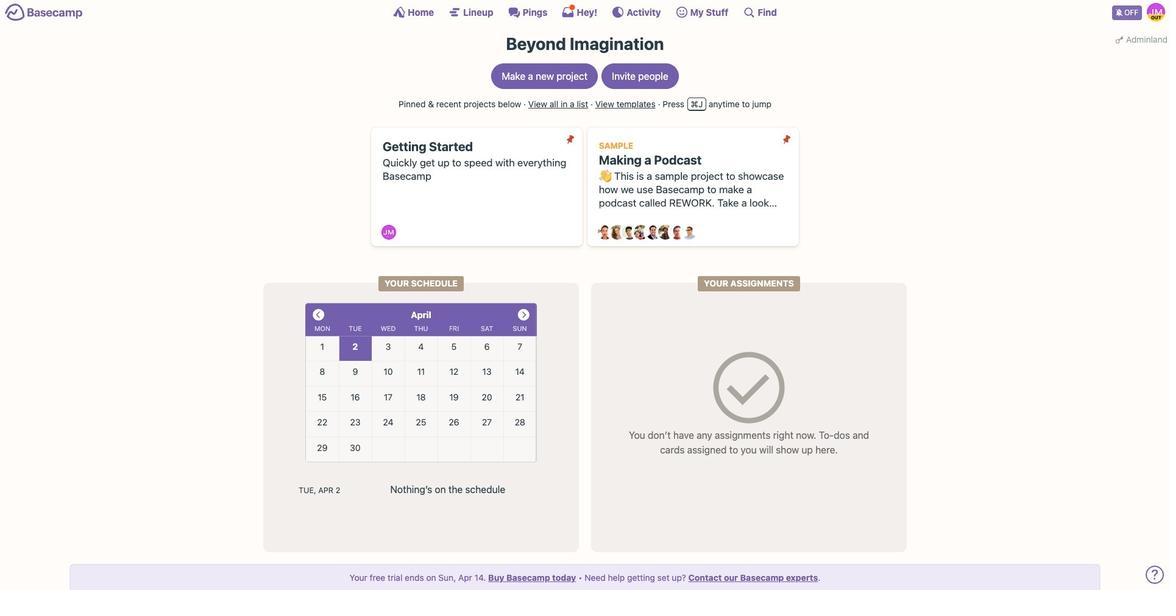 Task type: describe. For each thing, give the bounding box(es) containing it.
steve marsh image
[[670, 225, 685, 240]]

0 vertical spatial jer mill image
[[1147, 3, 1166, 21]]

josh fiske image
[[646, 225, 661, 240]]

victor cooper image
[[682, 225, 697, 240]]

jennifer young image
[[634, 225, 649, 240]]



Task type: vqa. For each thing, say whether or not it's contained in the screenshot.
Hey!
no



Task type: locate. For each thing, give the bounding box(es) containing it.
jared davis image
[[622, 225, 637, 240]]

0 horizontal spatial jer mill image
[[382, 225, 396, 240]]

keyboard shortcut: ⌘ + / image
[[743, 6, 756, 18]]

nicole katz image
[[658, 225, 673, 240]]

1 horizontal spatial jer mill image
[[1147, 3, 1166, 21]]

annie bryan image
[[598, 225, 613, 240]]

1 vertical spatial jer mill image
[[382, 225, 396, 240]]

jer mill image
[[1147, 3, 1166, 21], [382, 225, 396, 240]]

main element
[[0, 0, 1171, 24]]

switch accounts image
[[5, 3, 83, 22]]

cheryl walters image
[[610, 225, 625, 240]]



